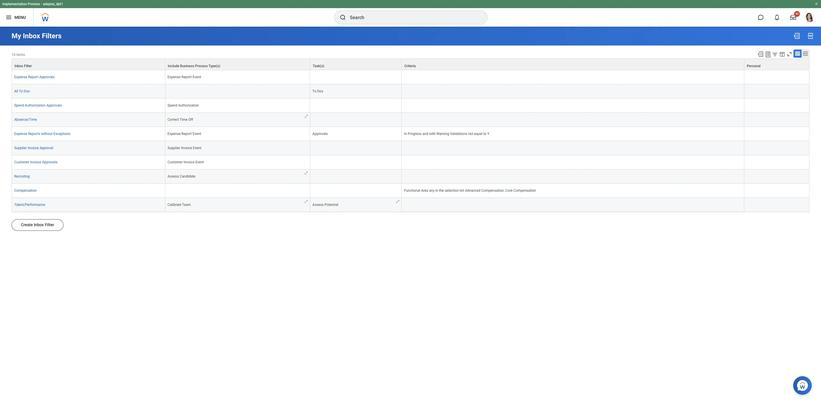 Task type: describe. For each thing, give the bounding box(es) containing it.
recruiting link
[[14, 174, 30, 178]]

row containing expense report approvals
[[12, 70, 810, 84]]

correct
[[168, 118, 179, 122]]

expense report event for expense reports without exceptions
[[168, 132, 201, 136]]

row containing expense reports without exceptions
[[12, 127, 810, 141]]

reports
[[28, 132, 40, 136]]

approvals for expense report event
[[39, 75, 55, 79]]

table image
[[795, 51, 801, 56]]

correct time off cell
[[165, 113, 310, 127]]

menu
[[14, 15, 26, 20]]

my inbox filters
[[12, 32, 62, 40]]

view printable version (pdf) image
[[807, 32, 814, 39]]

filter inside "button"
[[45, 223, 54, 227]]

inbox filter button
[[12, 59, 165, 70]]

include
[[168, 64, 179, 68]]

criteria button
[[402, 59, 744, 70]]

row containing inbox filter
[[12, 59, 810, 70]]

export to worksheets image
[[765, 51, 772, 58]]

inbox filter
[[14, 64, 32, 68]]

export to excel image
[[793, 32, 800, 39]]

spend authorization approvals link
[[14, 103, 62, 107]]

33 button
[[787, 11, 800, 24]]

filter inside popup button
[[24, 64, 32, 68]]

and
[[423, 132, 428, 136]]

assess for assess potential
[[313, 203, 324, 207]]

invoice for customer invoice approvals
[[30, 160, 41, 164]]

33
[[796, 12, 799, 15]]

expense reports without exceptions link
[[14, 132, 70, 136]]

search image
[[340, 14, 346, 21]]

row containing recruiting
[[12, 169, 810, 184]]

spend authorization
[[168, 103, 199, 107]]

supplier for supplier invoice event
[[168, 146, 180, 150]]

1 compensation from the left
[[14, 189, 37, 193]]

adeptai_dpt1
[[43, 2, 63, 6]]

recruiting
[[14, 174, 30, 178]]

event for customer invoice approvals
[[195, 160, 204, 164]]

to dos
[[313, 89, 323, 93]]

calibrate team
[[168, 203, 191, 207]]

event for supplier invoice approval
[[193, 146, 201, 150]]

talent/performance link
[[14, 203, 45, 207]]

filters
[[42, 32, 62, 40]]

talent/performance
[[14, 203, 45, 207]]

criteria
[[404, 64, 416, 68]]

approvals for customer invoice event
[[42, 160, 57, 164]]

time
[[180, 118, 188, 122]]

notifications large image
[[774, 14, 780, 20]]

grow image for assess potential
[[396, 199, 400, 204]]

expense left reports
[[14, 132, 27, 136]]

close environment banner image
[[815, 2, 818, 6]]

supplier invoice event
[[168, 146, 201, 150]]

grow image for calibrate team
[[304, 199, 308, 204]]

select to filter grid data image
[[772, 51, 778, 57]]

spend authorization approvals
[[14, 103, 62, 107]]

row containing all to dos
[[12, 84, 810, 99]]

profile logan mcneil image
[[805, 13, 814, 23]]

team
[[182, 203, 191, 207]]

-
[[41, 2, 42, 6]]

with
[[429, 132, 436, 136]]

items
[[16, 53, 25, 57]]

equal
[[474, 132, 483, 136]]

assess potential
[[313, 203, 338, 207]]

invoice for supplier invoice event
[[181, 146, 192, 150]]

event for expense reports without exceptions
[[193, 132, 201, 136]]

all to dos link
[[14, 89, 30, 93]]

potential
[[325, 203, 338, 207]]

assess potential cell
[[310, 198, 402, 212]]

in
[[404, 132, 407, 136]]

expense down include
[[168, 75, 181, 79]]

all to dos
[[14, 89, 30, 93]]

preview
[[28, 2, 40, 6]]

row containing talent/performance
[[12, 198, 810, 212]]

expand table image
[[803, 51, 809, 56]]

2 dos from the left
[[317, 89, 323, 93]]

assess candidate
[[168, 174, 195, 178]]

invoice for customer invoice event
[[184, 160, 195, 164]]

assess for assess candidate
[[168, 174, 179, 178]]

personal button
[[744, 59, 809, 70]]

spend for spend authorization
[[168, 103, 177, 107]]

row containing supplier invoice approval
[[12, 141, 810, 155]]

list
[[460, 189, 464, 193]]

implementation preview -   adeptai_dpt1
[[2, 2, 63, 6]]



Task type: locate. For each thing, give the bounding box(es) containing it.
1 to from the left
[[19, 89, 23, 93]]

invoice down supplier invoice approval link
[[30, 160, 41, 164]]

supplier for supplier invoice approval
[[14, 146, 27, 150]]

to
[[483, 132, 487, 136]]

2 to from the left
[[313, 89, 316, 93]]

customer up assess candidate
[[168, 160, 183, 164]]

1 horizontal spatial spend
[[168, 103, 177, 107]]

2 spend from the left
[[168, 103, 177, 107]]

spend
[[14, 103, 24, 107], [168, 103, 177, 107]]

row containing compensation
[[12, 184, 810, 198]]

customer up 'recruiting'
[[14, 160, 29, 164]]

expense
[[14, 75, 27, 79], [168, 75, 181, 79], [14, 132, 27, 136], [168, 132, 181, 136]]

include business process type(s) button
[[165, 59, 310, 70]]

task(s) button
[[310, 59, 402, 70]]

all
[[14, 89, 18, 93]]

authorization
[[25, 103, 46, 107], [178, 103, 199, 107]]

dos down task(s)
[[317, 89, 323, 93]]

invoice up candidate
[[184, 160, 195, 164]]

validations
[[450, 132, 467, 136]]

customer invoice approvals link
[[14, 160, 57, 164]]

report for expense reports without exceptions
[[182, 132, 192, 136]]

0 horizontal spatial customer
[[14, 160, 29, 164]]

the
[[439, 189, 444, 193]]

inbox large image
[[791, 14, 796, 20]]

area
[[421, 189, 428, 193]]

1 dos from the left
[[24, 89, 30, 93]]

0 vertical spatial assess
[[168, 174, 179, 178]]

in
[[435, 189, 438, 193]]

spend up correct
[[168, 103, 177, 107]]

1 vertical spatial expense report event
[[168, 132, 201, 136]]

0 horizontal spatial authorization
[[25, 103, 46, 107]]

inbox right my
[[23, 32, 40, 40]]

off
[[188, 118, 193, 122]]

supplier
[[14, 146, 27, 150], [168, 146, 180, 150]]

1 expense report event from the top
[[168, 75, 201, 79]]

invoice
[[28, 146, 39, 150], [181, 146, 192, 150], [30, 160, 41, 164], [184, 160, 195, 164]]

compensation right core
[[514, 189, 536, 193]]

0 horizontal spatial dos
[[24, 89, 30, 93]]

grow image
[[304, 171, 308, 175]]

cell
[[310, 70, 402, 84], [402, 70, 744, 84], [744, 70, 810, 84], [165, 84, 310, 99], [402, 84, 744, 99], [744, 84, 810, 99], [310, 99, 402, 113], [402, 99, 744, 113], [744, 99, 810, 113], [310, 113, 402, 127], [402, 113, 744, 127], [744, 113, 810, 127], [744, 127, 810, 141], [310, 141, 402, 155], [402, 141, 744, 155], [744, 141, 810, 155], [310, 155, 402, 169], [402, 155, 744, 169], [744, 155, 810, 169], [310, 169, 402, 184], [402, 169, 744, 184], [744, 169, 810, 184], [165, 184, 310, 198], [310, 184, 402, 198], [744, 184, 810, 198], [402, 198, 744, 212], [744, 198, 810, 212]]

0 horizontal spatial spend
[[14, 103, 24, 107]]

click to view/edit grid preferences image
[[779, 51, 786, 57]]

1 supplier from the left
[[14, 146, 27, 150]]

event down off
[[193, 132, 201, 136]]

menu banner
[[0, 0, 821, 27]]

filter up expense report approvals link
[[24, 64, 32, 68]]

create
[[21, 223, 33, 227]]

1 vertical spatial inbox
[[14, 64, 23, 68]]

1 row from the top
[[12, 59, 810, 70]]

0 horizontal spatial to
[[19, 89, 23, 93]]

functional area any in the selection list advanced compensation, core compensation
[[404, 189, 536, 193]]

compensation down 'recruiting'
[[14, 189, 37, 193]]

selection
[[445, 189, 459, 193]]

expense report event down business
[[168, 75, 201, 79]]

invoice for supplier invoice approval
[[28, 146, 39, 150]]

expense report approvals link
[[14, 75, 55, 79]]

assess left potential
[[313, 203, 324, 207]]

report
[[28, 75, 38, 79], [182, 75, 192, 79], [182, 132, 192, 136]]

grow image inside assess potential cell
[[396, 199, 400, 204]]

to right all
[[19, 89, 23, 93]]

menu button
[[0, 8, 33, 27]]

grow image inside calibrate team cell
[[304, 199, 308, 204]]

candidate
[[180, 174, 195, 178]]

customer invoice approvals
[[14, 160, 57, 164]]

advanced
[[465, 189, 481, 193]]

without
[[41, 132, 53, 136]]

implementation
[[2, 2, 27, 6]]

1 horizontal spatial authorization
[[178, 103, 199, 107]]

authorization for spend authorization
[[178, 103, 199, 107]]

task(s)
[[313, 64, 324, 68]]

absence/time
[[14, 118, 37, 122]]

dos
[[24, 89, 30, 93], [317, 89, 323, 93]]

supplier invoice approval
[[14, 146, 53, 150]]

justify image
[[5, 14, 12, 21]]

dos right all
[[24, 89, 30, 93]]

1 spend from the left
[[14, 103, 24, 107]]

10 row from the top
[[12, 184, 810, 198]]

spend down all
[[14, 103, 24, 107]]

assess inside 'assess candidate' cell
[[168, 174, 179, 178]]

row containing spend authorization approvals
[[12, 99, 810, 113]]

grow image for correct time off
[[304, 114, 308, 119]]

1 horizontal spatial customer
[[168, 160, 183, 164]]

report down business
[[182, 75, 192, 79]]

1 horizontal spatial assess
[[313, 203, 324, 207]]

0 horizontal spatial filter
[[24, 64, 32, 68]]

event down supplier invoice event
[[195, 160, 204, 164]]

correct time off
[[168, 118, 193, 122]]

grow image inside correct time off 'cell'
[[304, 114, 308, 119]]

compensation link
[[14, 189, 37, 193]]

expense report approvals
[[14, 75, 55, 79]]

include business process type(s)
[[168, 64, 220, 68]]

invoice up customer invoice event on the top of the page
[[181, 146, 192, 150]]

9 row from the top
[[12, 169, 810, 184]]

absence/time link
[[14, 118, 37, 122]]

toolbar
[[755, 50, 810, 59]]

grow image
[[304, 114, 308, 119], [304, 199, 308, 204], [396, 199, 400, 204]]

2 row from the top
[[12, 70, 810, 84]]

2 supplier from the left
[[168, 146, 180, 150]]

2 authorization from the left
[[178, 103, 199, 107]]

10
[[12, 53, 15, 57]]

warning
[[437, 132, 449, 136]]

event
[[193, 75, 201, 79], [193, 132, 201, 136], [193, 146, 201, 150], [195, 160, 204, 164]]

1 vertical spatial assess
[[313, 203, 324, 207]]

customer for customer invoice event
[[168, 160, 183, 164]]

expense down the inbox filter
[[14, 75, 27, 79]]

inbox right create
[[34, 223, 44, 227]]

inbox for my
[[23, 32, 40, 40]]

1 vertical spatial filter
[[45, 223, 54, 227]]

10 items
[[12, 53, 25, 57]]

customer invoice event
[[168, 160, 204, 164]]

0 vertical spatial expense report event
[[168, 75, 201, 79]]

1 horizontal spatial to
[[313, 89, 316, 93]]

6 row from the top
[[12, 127, 810, 141]]

1 horizontal spatial dos
[[317, 89, 323, 93]]

inbox for create
[[34, 223, 44, 227]]

0 horizontal spatial supplier
[[14, 146, 27, 150]]

row
[[12, 59, 810, 70], [12, 70, 810, 84], [12, 84, 810, 99], [12, 99, 810, 113], [12, 113, 810, 127], [12, 127, 810, 141], [12, 141, 810, 155], [12, 155, 810, 169], [12, 169, 810, 184], [12, 184, 810, 198], [12, 198, 810, 212]]

invoice left the approval
[[28, 146, 39, 150]]

to down task(s)
[[313, 89, 316, 93]]

in progress and with warning validations not equal to y
[[404, 132, 490, 136]]

approval
[[40, 146, 53, 150]]

approvals
[[39, 75, 55, 79], [46, 103, 62, 107], [313, 132, 328, 136], [42, 160, 57, 164]]

row containing absence/time
[[12, 113, 810, 127]]

inbox
[[23, 32, 40, 40], [14, 64, 23, 68], [34, 223, 44, 227]]

create inbox filter
[[21, 223, 54, 227]]

customer for customer invoice approvals
[[14, 160, 29, 164]]

customer
[[14, 160, 29, 164], [168, 160, 183, 164]]

create inbox filter button
[[12, 219, 63, 231]]

report down the inbox filter
[[28, 75, 38, 79]]

4 row from the top
[[12, 99, 810, 113]]

1 customer from the left
[[14, 160, 29, 164]]

compensation,
[[481, 189, 505, 193]]

approvals for spend authorization
[[46, 103, 62, 107]]

2 vertical spatial inbox
[[34, 223, 44, 227]]

my inbox filters main content
[[0, 27, 821, 239]]

report for expense report approvals
[[182, 75, 192, 79]]

exceptions
[[53, 132, 70, 136]]

type(s)
[[209, 64, 220, 68]]

assess left candidate
[[168, 174, 179, 178]]

1 horizontal spatial supplier
[[168, 146, 180, 150]]

0 vertical spatial inbox
[[23, 32, 40, 40]]

2 customer from the left
[[168, 160, 183, 164]]

2 compensation from the left
[[514, 189, 536, 193]]

inbox inside popup button
[[14, 64, 23, 68]]

assess candidate cell
[[165, 169, 310, 184]]

export to excel image
[[758, 51, 764, 57]]

7 row from the top
[[12, 141, 810, 155]]

fullscreen image
[[787, 51, 793, 57]]

assess inside assess potential cell
[[313, 203, 324, 207]]

expense report event for expense report approvals
[[168, 75, 201, 79]]

11 row from the top
[[12, 198, 810, 212]]

row containing customer invoice approvals
[[12, 155, 810, 169]]

0 horizontal spatial assess
[[168, 174, 179, 178]]

expense report event up supplier invoice event
[[168, 132, 201, 136]]

y
[[487, 132, 490, 136]]

3 row from the top
[[12, 84, 810, 99]]

process
[[195, 64, 208, 68]]

assess
[[168, 174, 179, 178], [313, 203, 324, 207]]

2 expense report event from the top
[[168, 132, 201, 136]]

5 row from the top
[[12, 113, 810, 127]]

1 horizontal spatial compensation
[[514, 189, 536, 193]]

supplier up customer invoice event on the top of the page
[[168, 146, 180, 150]]

filter
[[24, 64, 32, 68], [45, 223, 54, 227]]

business
[[180, 64, 194, 68]]

toolbar inside the "my inbox filters" main content
[[755, 50, 810, 59]]

inbox down 10 items
[[14, 64, 23, 68]]

expense report event
[[168, 75, 201, 79], [168, 132, 201, 136]]

Search Workday  search field
[[350, 11, 476, 24]]

calibrate
[[168, 203, 181, 207]]

8 row from the top
[[12, 155, 810, 169]]

spend for spend authorization approvals
[[14, 103, 24, 107]]

event up customer invoice event on the top of the page
[[193, 146, 201, 150]]

to
[[19, 89, 23, 93], [313, 89, 316, 93]]

supplier up customer invoice approvals
[[14, 146, 27, 150]]

supplier invoice approval link
[[14, 146, 53, 150]]

authorization up absence/time link
[[25, 103, 46, 107]]

my
[[12, 32, 21, 40]]

0 horizontal spatial compensation
[[14, 189, 37, 193]]

report up supplier invoice event
[[182, 132, 192, 136]]

authorization for spend authorization approvals
[[25, 103, 46, 107]]

core
[[506, 189, 513, 193]]

any
[[429, 189, 435, 193]]

calibrate team cell
[[165, 198, 310, 212]]

event down include business process type(s)
[[193, 75, 201, 79]]

1 authorization from the left
[[25, 103, 46, 107]]

0 vertical spatial filter
[[24, 64, 32, 68]]

1 horizontal spatial filter
[[45, 223, 54, 227]]

inbox inside "button"
[[34, 223, 44, 227]]

progress
[[408, 132, 422, 136]]

not
[[468, 132, 473, 136]]

expense reports without exceptions
[[14, 132, 70, 136]]

personal
[[747, 64, 761, 68]]

filter right create
[[45, 223, 54, 227]]

expense down correct
[[168, 132, 181, 136]]

authorization up off
[[178, 103, 199, 107]]

event for expense report approvals
[[193, 75, 201, 79]]

functional
[[404, 189, 420, 193]]



Task type: vqa. For each thing, say whether or not it's contained in the screenshot.
the right "filter"
yes



